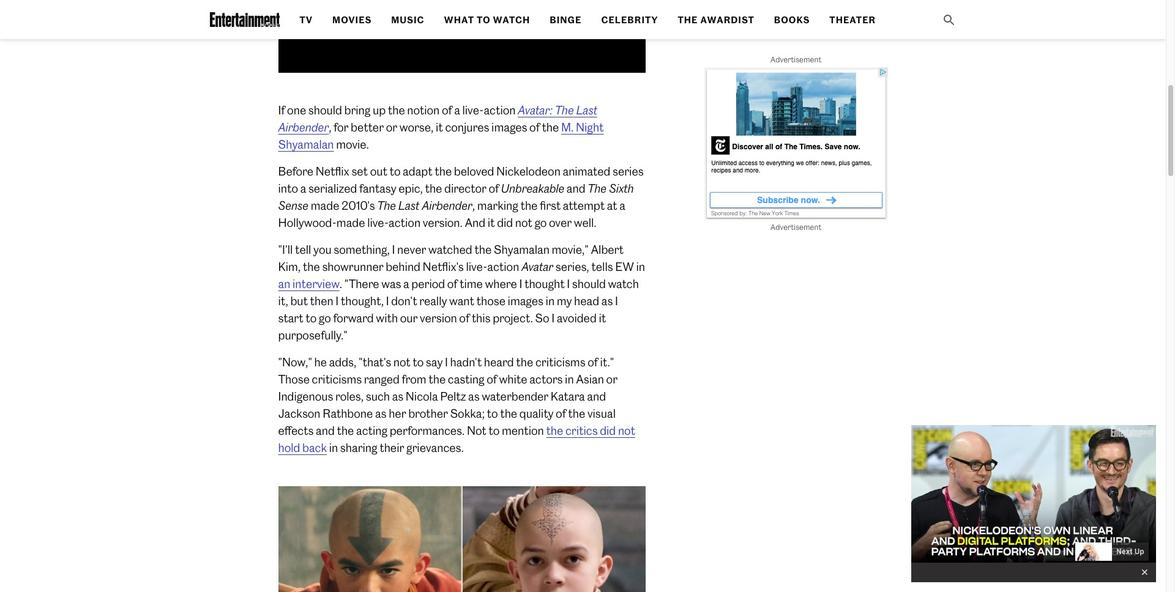 Task type: vqa. For each thing, say whether or not it's contained in the screenshot.
the
yes



Task type: locate. For each thing, give the bounding box(es) containing it.
and up visual
[[587, 390, 606, 404]]

live- inside , marking the first attempt at a hollywood-made live-action version. and it did not go over well.
[[367, 216, 389, 230]]

the down unbreakable
[[521, 199, 538, 213]]

avoided
[[557, 311, 597, 325]]

i left don't
[[386, 294, 389, 308]]

made down 2010's
[[337, 216, 365, 230]]

avatar
[[522, 260, 553, 274]]

the left m.
[[542, 120, 559, 134]]

not down marking
[[515, 216, 532, 230]]

sixth
[[609, 182, 634, 196]]

0 horizontal spatial did
[[497, 216, 513, 230]]

it inside , marking the first attempt at a hollywood-made live-action version. and it did not go over well.
[[488, 216, 495, 230]]

airbender down the one
[[278, 120, 329, 134]]

0 vertical spatial and
[[567, 182, 586, 196]]

1 vertical spatial images
[[508, 294, 544, 308]]

1 vertical spatial ,
[[473, 199, 475, 213]]

the left awardist in the top of the page
[[678, 15, 698, 26]]

action for made
[[389, 216, 421, 230]]

go down then
[[319, 311, 331, 325]]

adapt
[[403, 164, 433, 178]]

of left the time
[[447, 277, 458, 291]]

0 vertical spatial images
[[492, 120, 527, 134]]

not
[[467, 424, 486, 438]]

the up m.
[[555, 103, 574, 117]]

a right was
[[403, 277, 409, 291]]

beloved
[[454, 164, 494, 178]]

0 horizontal spatial airbender
[[278, 120, 329, 134]]

2 horizontal spatial not
[[618, 424, 635, 438]]

action
[[484, 103, 516, 117], [389, 216, 421, 230], [487, 260, 519, 274]]

0 vertical spatial ,
[[329, 120, 332, 134]]

1 horizontal spatial or
[[606, 373, 618, 387]]

to right out
[[390, 164, 401, 178]]

the down fantasy in the left top of the page
[[377, 199, 396, 213]]

2 vertical spatial not
[[618, 424, 635, 438]]

action inside "i'll tell you something, i never watched the shyamalan movie," albert kim, the showrunner behind netflix's live-action
[[487, 260, 519, 274]]

not up from
[[393, 355, 411, 369]]

the down animated
[[588, 182, 607, 196]]

at
[[607, 199, 617, 213]]

a right into
[[300, 182, 306, 196]]

the right epic,
[[425, 182, 442, 196]]

of down "heard"
[[487, 373, 497, 387]]

a inside the before netflix set out to adapt the beloved nickelodeon animated series into a serialized fantasy epic, the director of
[[300, 182, 306, 196]]

1 vertical spatial action
[[389, 216, 421, 230]]

0 horizontal spatial shyamalan
[[278, 137, 334, 152]]

the down and
[[475, 243, 492, 257]]

quality
[[520, 407, 554, 421]]

should up for
[[308, 103, 342, 117]]

0 vertical spatial action
[[484, 103, 516, 117]]

0 vertical spatial criticisms
[[536, 355, 586, 369]]

grievances.
[[406, 441, 464, 455]]

images
[[492, 120, 527, 134], [508, 294, 544, 308]]

action up where
[[487, 260, 519, 274]]

jackson
[[278, 407, 321, 421]]

1 vertical spatial and
[[587, 390, 606, 404]]

a up conjures
[[454, 103, 460, 117]]

of inside the before netflix set out to adapt the beloved nickelodeon animated series into a serialized fantasy epic, the director of
[[489, 182, 499, 196]]

the down say
[[429, 373, 446, 387]]

, inside , marking the first attempt at a hollywood-made live-action version. and it did not go over well.
[[473, 199, 475, 213]]

1 vertical spatial not
[[393, 355, 411, 369]]

1 horizontal spatial airbender
[[422, 199, 473, 213]]

adds,
[[329, 355, 357, 369]]

0 horizontal spatial or
[[386, 120, 397, 134]]

0 vertical spatial go
[[535, 216, 547, 230]]

did down marking
[[497, 216, 513, 230]]

the down rathbone
[[337, 424, 354, 438]]

1 vertical spatial or
[[606, 373, 618, 387]]

video player application
[[278, 0, 1156, 583]]

the down waterbender
[[500, 407, 517, 421]]

1 horizontal spatial not
[[515, 216, 532, 230]]

0 horizontal spatial ,
[[329, 120, 332, 134]]

their
[[380, 441, 404, 455]]

live- up the time
[[466, 260, 488, 274]]

, left for
[[329, 120, 332, 134]]

1 vertical spatial live-
[[367, 216, 389, 230]]

up
[[1135, 548, 1145, 556]]

1 vertical spatial shyamalan
[[494, 243, 550, 257]]

the up an interview link
[[303, 260, 320, 274]]

hollywood-
[[278, 216, 337, 230]]

if
[[278, 103, 285, 117]]

marking
[[477, 199, 518, 213]]

back
[[302, 441, 327, 455]]

animated
[[563, 164, 611, 178]]

where
[[485, 277, 517, 291]]

or down it."
[[606, 373, 618, 387]]

an
[[278, 277, 290, 291]]

0 vertical spatial live-
[[462, 103, 484, 117]]

last down epic,
[[399, 199, 419, 213]]

should up head
[[572, 277, 606, 291]]

time
[[460, 277, 483, 291]]

go inside . "there was a period of time where i thought i should watch it, but then i thought, i don't really want those images in my head as i start to go forward with our version of this project. so i avoided it purposefully."
[[319, 311, 331, 325]]

tells
[[592, 260, 613, 274]]

1 horizontal spatial it
[[488, 216, 495, 230]]

live- for made
[[367, 216, 389, 230]]

not
[[515, 216, 532, 230], [393, 355, 411, 369], [618, 424, 635, 438]]

out
[[370, 164, 387, 178]]

avatar: the last airbender link
[[278, 103, 597, 134]]

"there
[[344, 277, 379, 291]]

of up marking
[[489, 182, 499, 196]]

made
[[311, 199, 339, 213], [337, 216, 365, 230]]

rathbone
[[323, 407, 373, 421]]

as right head
[[602, 294, 613, 308]]

made down serialized
[[311, 199, 339, 213]]

in left my
[[546, 294, 555, 308]]

should
[[308, 103, 342, 117], [572, 277, 606, 291]]

and up attempt
[[567, 182, 586, 196]]

movie.
[[334, 137, 369, 152]]

the up white
[[516, 355, 533, 369]]

0 horizontal spatial go
[[319, 311, 331, 325]]

before
[[278, 164, 314, 178]]

the inside avatar: the last airbender
[[555, 103, 574, 117]]

0 vertical spatial not
[[515, 216, 532, 230]]

shyamalan
[[278, 137, 334, 152], [494, 243, 550, 257]]

i right so on the left of the page
[[552, 311, 555, 325]]

of
[[442, 103, 452, 117], [530, 120, 540, 134], [489, 182, 499, 196], [447, 277, 458, 291], [459, 311, 470, 325], [588, 355, 598, 369], [487, 373, 497, 387], [556, 407, 566, 421]]

shyamalan up before
[[278, 137, 334, 152]]

action inside , marking the first attempt at a hollywood-made live-action version. and it did not go over well.
[[389, 216, 421, 230]]

theater
[[830, 15, 876, 26]]

criticisms up actors on the left of page
[[536, 355, 586, 369]]

in inside "now," he adds, "that's not to say i hadn't heard the criticisms of it." those criticisms ranged from the casting of white actors in asian or indigenous roles, such as nicola peltz as waterbender katara and jackson rathbone as her brother sokka; to the quality of the visual effects and the acting performances. not to mention
[[565, 373, 574, 387]]

the right up at the left top
[[388, 103, 405, 117]]

1 vertical spatial go
[[319, 311, 331, 325]]

celebrity
[[601, 15, 658, 26]]

0 vertical spatial airbender
[[278, 120, 329, 134]]

an interview link
[[278, 277, 340, 291]]

1 horizontal spatial did
[[600, 424, 616, 438]]

1 horizontal spatial ,
[[473, 199, 475, 213]]

0 vertical spatial last
[[576, 103, 597, 117]]

brother
[[408, 407, 448, 421]]

or down if one should bring up the notion of a live-action
[[386, 120, 397, 134]]

series,
[[556, 260, 589, 274]]

go down the first
[[535, 216, 547, 230]]

1 vertical spatial last
[[399, 199, 419, 213]]

images down the avatar: at the left top of page
[[492, 120, 527, 134]]

1 vertical spatial should
[[572, 277, 606, 291]]

0 horizontal spatial it
[[436, 120, 443, 134]]

never
[[397, 243, 426, 257]]

images up project.
[[508, 294, 544, 308]]

indigenous
[[278, 390, 333, 404]]

action left the avatar: at the left top of page
[[484, 103, 516, 117]]

as
[[602, 294, 613, 308], [392, 390, 404, 404], [468, 390, 480, 404], [375, 407, 387, 421]]

bring
[[344, 103, 371, 117]]

conjures
[[445, 120, 489, 134]]

airbender up "version."
[[422, 199, 473, 213]]

purposefully."
[[278, 328, 348, 343]]

1 vertical spatial it
[[488, 216, 495, 230]]

netflix
[[316, 164, 349, 178]]

"now,"
[[278, 355, 312, 369]]

the down quality
[[546, 424, 563, 438]]

action down "made 2010's the last airbender"
[[389, 216, 421, 230]]

the inside the critics did not hold back
[[546, 424, 563, 438]]

1 vertical spatial airbender
[[422, 199, 473, 213]]

last inside avatar: the last airbender
[[576, 103, 597, 117]]

it,
[[278, 294, 288, 308]]

0 horizontal spatial criticisms
[[312, 373, 362, 387]]

then
[[310, 294, 333, 308]]

0 horizontal spatial should
[[308, 103, 342, 117]]

i down series,
[[567, 277, 570, 291]]

1 horizontal spatial shyamalan
[[494, 243, 550, 257]]

"i'll tell you something, i never watched the shyamalan movie," albert kim, the showrunner behind netflix's live-action
[[278, 243, 624, 274]]

did down visual
[[600, 424, 616, 438]]

last up night
[[576, 103, 597, 117]]

not right critics
[[618, 424, 635, 438]]

gordon cormier's aang in netflix's 'avatar: the last airbender'; noah ringer's aang in m. night shyamalan's 'the last airbender' image
[[278, 486, 646, 593]]

and up back
[[316, 424, 335, 438]]

binge
[[550, 15, 582, 26]]

1 horizontal spatial last
[[576, 103, 597, 117]]

this
[[472, 311, 491, 325]]

sokka;
[[450, 407, 485, 421]]

i inside "now," he adds, "that's not to say i hadn't heard the criticisms of it." those criticisms ranged from the casting of white actors in asian or indigenous roles, such as nicola peltz as waterbender katara and jackson rathbone as her brother sokka; to the quality of the visual effects and the acting performances. not to mention
[[445, 355, 448, 369]]

2 horizontal spatial it
[[599, 311, 606, 325]]

1 horizontal spatial go
[[535, 216, 547, 230]]

1 horizontal spatial should
[[572, 277, 606, 291]]

the
[[678, 15, 698, 26], [555, 103, 574, 117], [588, 182, 607, 196], [377, 199, 396, 213]]

1 vertical spatial made
[[337, 216, 365, 230]]

in up katara
[[565, 373, 574, 387]]

live- up conjures
[[462, 103, 484, 117]]

in right ew
[[636, 260, 645, 274]]

to right the "not"
[[489, 424, 500, 438]]

home image
[[210, 12, 280, 27]]

shyamalan up 'avatar' at the top left
[[494, 243, 550, 257]]

theater link
[[830, 15, 876, 26]]

made inside , marking the first attempt at a hollywood-made live-action version. and it did not go over well.
[[337, 216, 365, 230]]

0 horizontal spatial not
[[393, 355, 411, 369]]

night
[[576, 120, 604, 134]]

it
[[436, 120, 443, 134], [488, 216, 495, 230], [599, 311, 606, 325]]

0 horizontal spatial and
[[316, 424, 335, 438]]

i right say
[[445, 355, 448, 369]]

criticisms down adds,
[[312, 373, 362, 387]]

performances.
[[390, 424, 465, 438]]

director
[[444, 182, 487, 196]]

2 vertical spatial live-
[[466, 260, 488, 274]]

i inside "i'll tell you something, i never watched the shyamalan movie," albert kim, the showrunner behind netflix's live-action
[[392, 243, 395, 257]]

0 horizontal spatial last
[[399, 199, 419, 213]]

1 vertical spatial did
[[600, 424, 616, 438]]

not inside the critics did not hold back
[[618, 424, 635, 438]]

i left never
[[392, 243, 395, 257]]

2 vertical spatial action
[[487, 260, 519, 274]]

2 vertical spatial it
[[599, 311, 606, 325]]

made 2010's the last airbender
[[309, 199, 473, 213]]

a right at
[[620, 199, 626, 213]]

not inside , marking the first attempt at a hollywood-made live-action version. and it did not go over well.
[[515, 216, 532, 230]]

0 vertical spatial did
[[497, 216, 513, 230]]

go
[[535, 216, 547, 230], [319, 311, 331, 325]]

0 vertical spatial shyamalan
[[278, 137, 334, 152]]

better
[[351, 120, 384, 134]]

, up and
[[473, 199, 475, 213]]

live- down "made 2010's the last airbender"
[[367, 216, 389, 230]]

the
[[388, 103, 405, 117], [542, 120, 559, 134], [435, 164, 452, 178], [425, 182, 442, 196], [521, 199, 538, 213], [475, 243, 492, 257], [303, 260, 320, 274], [516, 355, 533, 369], [429, 373, 446, 387], [500, 407, 517, 421], [568, 407, 585, 421], [337, 424, 354, 438], [546, 424, 563, 438]]

to up purposefully."
[[306, 311, 317, 325]]

the critics did not hold back link
[[278, 424, 635, 455]]

unbreakable and
[[501, 182, 588, 196]]

shyamalan inside "i'll tell you something, i never watched the shyamalan movie," albert kim, the showrunner behind netflix's live-action
[[494, 243, 550, 257]]

kim,
[[278, 260, 301, 274]]



Task type: describe. For each thing, give the bounding box(es) containing it.
over
[[549, 216, 572, 230]]

0 vertical spatial it
[[436, 120, 443, 134]]

i down watch
[[615, 294, 618, 308]]

m.
[[561, 120, 574, 134]]

the inside the sixth sense
[[588, 182, 607, 196]]

well.
[[574, 216, 597, 230]]

heard
[[484, 355, 514, 369]]

don't
[[391, 294, 417, 308]]

, for marking
[[473, 199, 475, 213]]

1 horizontal spatial criticisms
[[536, 355, 586, 369]]

awardist
[[701, 15, 755, 26]]

was
[[382, 277, 401, 291]]

go inside , marking the first attempt at a hollywood-made live-action version. and it did not go over well.
[[535, 216, 547, 230]]

and
[[465, 216, 486, 230]]

one
[[287, 103, 306, 117]]

so
[[535, 311, 549, 325]]

behind
[[386, 260, 421, 274]]

from
[[402, 373, 426, 387]]

ranged
[[364, 373, 400, 387]]

epic,
[[399, 182, 423, 196]]

hadn't
[[450, 355, 482, 369]]

books
[[774, 15, 810, 26]]

but
[[290, 294, 308, 308]]

worse,
[[400, 120, 434, 134]]

with
[[376, 311, 398, 325]]

serialized
[[308, 182, 357, 196]]

as up 'her'
[[392, 390, 404, 404]]

the awardist
[[678, 15, 755, 26]]

attempt
[[563, 199, 605, 213]]

of up , for better or worse, it conjures images of the
[[442, 103, 452, 117]]

action for a
[[484, 103, 516, 117]]

of down the avatar: at the left top of page
[[530, 120, 540, 134]]

casting
[[448, 373, 485, 387]]

start
[[278, 311, 303, 325]]

movies link
[[332, 15, 372, 26]]

, marking the first attempt at a hollywood-made live-action version. and it did not go over well.
[[278, 199, 626, 230]]

in sharing their grievances.
[[327, 441, 464, 455]]

peltz
[[440, 390, 466, 404]]

live- inside "i'll tell you something, i never watched the shyamalan movie," albert kim, the showrunner behind netflix's live-action
[[466, 260, 488, 274]]

it inside . "there was a period of time where i thought i should watch it, but then i thought, i don't really want those images in my head as i start to go forward with our version of this project. so i avoided it purposefully."
[[599, 311, 606, 325]]

effects
[[278, 424, 314, 438]]

forward
[[333, 311, 374, 325]]

"that's
[[359, 355, 391, 369]]

actors
[[530, 373, 563, 387]]

nicola
[[406, 390, 438, 404]]

movies
[[332, 15, 372, 26]]

version.
[[423, 216, 463, 230]]

what to watch
[[444, 15, 530, 26]]

unbreakable
[[501, 182, 565, 196]]

nickelodeon
[[497, 164, 561, 178]]

0 vertical spatial made
[[311, 199, 339, 213]]

advertisement region
[[704, 67, 888, 220]]

thought
[[525, 277, 565, 291]]

sense
[[278, 199, 309, 213]]

shyamalan inside m. night shyamalan
[[278, 137, 334, 152]]

binge link
[[550, 15, 582, 26]]

project.
[[493, 311, 533, 325]]

of down katara
[[556, 407, 566, 421]]

images inside . "there was a period of time where i thought i should watch it, but then i thought, i don't really want those images in my head as i start to go forward with our version of this project. so i avoided it purposefully."
[[508, 294, 544, 308]]

did inside the critics did not hold back
[[600, 424, 616, 438]]

albert
[[591, 243, 624, 257]]

fantasy
[[359, 182, 396, 196]]

into
[[278, 182, 298, 196]]

live- for a
[[462, 103, 484, 117]]

before netflix set out to adapt the beloved nickelodeon animated series into a serialized fantasy epic, the director of
[[278, 164, 644, 196]]

my
[[557, 294, 572, 308]]

should inside . "there was a period of time where i thought i should watch it, but then i thought, i don't really want those images in my head as i start to go forward with our version of this project. so i avoided it purposefully."
[[572, 277, 606, 291]]

to right the sokka;
[[487, 407, 498, 421]]

airbender inside avatar: the last airbender
[[278, 120, 329, 134]]

the critics did not hold back
[[278, 424, 635, 455]]

tell
[[295, 243, 311, 257]]

or inside "now," he adds, "that's not to say i hadn't heard the criticisms of it." those criticisms ranged from the casting of white actors in asian or indigenous roles, such as nicola peltz as waterbender katara and jackson rathbone as her brother sokka; to the quality of the visual effects and the acting performances. not to mention
[[606, 373, 618, 387]]

a inside . "there was a period of time where i thought i should watch it, but then i thought, i don't really want those images in my head as i start to go forward with our version of this project. so i avoided it purposefully."
[[403, 277, 409, 291]]

avatar:
[[518, 103, 553, 117]]

. "there was a period of time where i thought i should watch it, but then i thought, i don't really want those images in my head as i start to go forward with our version of this project. so i avoided it purposefully."
[[278, 277, 639, 343]]

not inside "now," he adds, "that's not to say i hadn't heard the criticisms of it." those criticisms ranged from the casting of white actors in asian or indigenous roles, such as nicola peltz as waterbender katara and jackson rathbone as her brother sokka; to the quality of the visual effects and the acting performances. not to mention
[[393, 355, 411, 369]]

m. night shyamalan
[[278, 120, 604, 152]]

in inside . "there was a period of time where i thought i should watch it, but then i thought, i don't really want those images in my head as i start to go forward with our version of this project. so i avoided it purposefully."
[[546, 294, 555, 308]]

2 vertical spatial and
[[316, 424, 335, 438]]

tv link
[[300, 15, 313, 26]]

asian
[[576, 373, 604, 387]]

version
[[420, 311, 457, 325]]

search image
[[942, 13, 957, 28]]

as inside . "there was a period of time where i thought i should watch it, but then i thought, i don't really want those images in my head as i start to go forward with our version of this project. so i avoided it purposefully."
[[602, 294, 613, 308]]

say
[[426, 355, 443, 369]]

the sixth sense
[[278, 182, 634, 213]]

1 vertical spatial criticisms
[[312, 373, 362, 387]]

in right back
[[329, 441, 338, 455]]

in inside avatar series, tells ew in an interview
[[636, 260, 645, 274]]

1 horizontal spatial and
[[567, 182, 586, 196]]

the up critics
[[568, 407, 585, 421]]

of left it."
[[588, 355, 598, 369]]

, for for
[[329, 120, 332, 134]]

to inside . "there was a period of time where i thought i should watch it, but then i thought, i don't really want those images in my head as i start to go forward with our version of this project. so i avoided it purposefully."
[[306, 311, 317, 325]]

avatar: the last airbender
[[278, 103, 597, 134]]

next up
[[1117, 548, 1145, 556]]

interview
[[293, 277, 340, 291]]

i right then
[[336, 294, 339, 308]]

a inside , marking the first attempt at a hollywood-made live-action version. and it did not go over well.
[[620, 199, 626, 213]]

i right where
[[519, 277, 522, 291]]

showrunner
[[322, 260, 384, 274]]

0 vertical spatial should
[[308, 103, 342, 117]]

white
[[499, 373, 527, 387]]

want
[[449, 294, 474, 308]]

did inside , marking the first attempt at a hollywood-made live-action version. and it did not go over well.
[[497, 216, 513, 230]]

of left this
[[459, 311, 470, 325]]

he
[[314, 355, 327, 369]]

it."
[[600, 355, 614, 369]]

hold
[[278, 441, 300, 455]]

watched
[[429, 243, 472, 257]]

celebrity link
[[601, 15, 658, 26]]

what to watch link
[[444, 15, 530, 26]]

up
[[373, 103, 386, 117]]

as left 'her'
[[375, 407, 387, 421]]

what
[[444, 15, 474, 26]]

the inside , marking the first attempt at a hollywood-made live-action version. and it did not go over well.
[[521, 199, 538, 213]]

2 horizontal spatial and
[[587, 390, 606, 404]]

the awardist link
[[678, 15, 755, 26]]

for
[[334, 120, 349, 134]]

music link
[[391, 15, 425, 26]]

next
[[1117, 548, 1133, 556]]

0 vertical spatial or
[[386, 120, 397, 134]]

m. night shyamalan link
[[278, 120, 604, 152]]

.
[[340, 277, 342, 291]]

to inside the before netflix set out to adapt the beloved nickelodeon animated series into a serialized fantasy epic, the director of
[[390, 164, 401, 178]]

the right adapt
[[435, 164, 452, 178]]

to left say
[[413, 355, 424, 369]]

visual
[[588, 407, 616, 421]]

movie,"
[[552, 243, 589, 257]]

thought,
[[341, 294, 384, 308]]

tv
[[300, 15, 313, 26]]

such
[[366, 390, 390, 404]]

as up the sokka;
[[468, 390, 480, 404]]

set
[[352, 164, 368, 178]]



